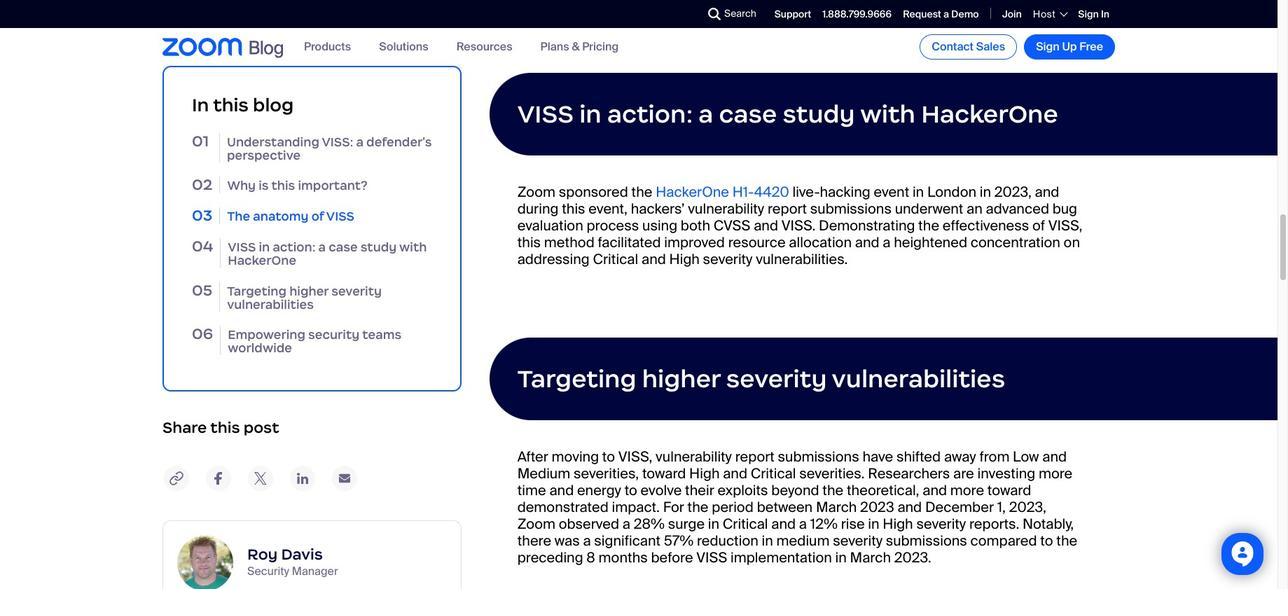 Task type: locate. For each thing, give the bounding box(es) containing it.
significant
[[594, 532, 661, 550]]

sign in
[[1078, 8, 1110, 20]]

advanced
[[986, 200, 1049, 218]]

in inside viss in action: a case study with hackerone
[[259, 240, 270, 255]]

2023.
[[894, 548, 932, 567]]

toward up for at the bottom right of page
[[642, 464, 686, 483]]

zoom logo image
[[163, 38, 242, 56]]

zoom down time
[[517, 515, 556, 533]]

action: inside viss in action: a case study with hackerone
[[273, 240, 316, 255]]

submissions inside live-hacking event in london in 2023, and during this event, hackers' vulnerability report submissions underwent an advanced bug evaluation process using both cvss and viss. demonstrating the effectiveness of viss, this method facilitated improved resource allocation and a heightened concentration on addressing critical and high severity vulnerabilities.
[[810, 200, 892, 218]]

viss right 57% on the right bottom of page
[[697, 548, 727, 567]]

1 horizontal spatial action:
[[607, 99, 693, 130]]

0 horizontal spatial in
[[192, 94, 209, 116]]

0 vertical spatial critical
[[593, 250, 638, 268]]

1 horizontal spatial case
[[719, 99, 777, 130]]

0 vertical spatial sign
[[1078, 8, 1099, 20]]

search
[[724, 7, 756, 20]]

0 horizontal spatial targeting higher severity vulnerabilities
[[227, 283, 382, 312]]

sign up free
[[1078, 8, 1099, 20]]

this
[[213, 94, 249, 116], [271, 178, 295, 193], [562, 200, 585, 218], [517, 233, 541, 251], [210, 418, 240, 437]]

submissions up allocation
[[810, 200, 892, 218]]

contact sales link
[[920, 34, 1017, 60]]

rise
[[841, 515, 865, 533]]

1 vertical spatial vulnerabilities
[[832, 364, 1005, 394]]

0 horizontal spatial targeting
[[227, 283, 287, 299]]

vulnerabilities inside 'targeting higher severity vulnerabilities'
[[227, 297, 314, 312]]

sign left up
[[1036, 39, 1060, 54]]

medium
[[517, 464, 570, 483]]

1 vertical spatial action:
[[273, 240, 316, 255]]

viss,
[[1049, 216, 1083, 235], [618, 448, 652, 466]]

submissions up beyond
[[778, 448, 859, 466]]

high up period
[[689, 464, 720, 483]]

toward
[[642, 464, 686, 483], [988, 481, 1031, 499]]

this up method
[[562, 200, 585, 218]]

1 vertical spatial zoom
[[517, 515, 556, 533]]

event
[[874, 183, 909, 201]]

of inside live-hacking event in london in 2023, and during this event, hackers' vulnerability report submissions underwent an advanced bug evaluation process using both cvss and viss. demonstrating the effectiveness of viss, this method facilitated improved resource allocation and a heightened concentration on addressing critical and high severity vulnerabilities.
[[1033, 216, 1045, 235]]

0 vertical spatial study
[[783, 99, 855, 130]]

0 horizontal spatial viss,
[[618, 448, 652, 466]]

this down during
[[517, 233, 541, 251]]

this right is
[[271, 178, 295, 193]]

in up 01
[[192, 94, 209, 116]]

demonstrating
[[819, 216, 915, 235]]

0 horizontal spatial case
[[329, 240, 358, 255]]

of down important?
[[312, 209, 324, 224]]

in right rise
[[868, 515, 880, 533]]

a
[[944, 8, 949, 20], [699, 99, 713, 130], [356, 134, 364, 150], [883, 233, 891, 251], [318, 240, 326, 255], [623, 515, 630, 533], [799, 515, 807, 533], [583, 532, 591, 550]]

2 vertical spatial hackerone
[[228, 253, 296, 269]]

more right 'investing'
[[1039, 464, 1073, 483]]

resources
[[457, 40, 513, 54]]

perspective
[[227, 148, 301, 163]]

critical up between
[[751, 464, 796, 483]]

medium
[[777, 532, 830, 550]]

hackerone up both
[[656, 183, 729, 201]]

the down the london
[[918, 216, 939, 235]]

viss.
[[782, 216, 816, 235]]

0 vertical spatial in
[[1101, 8, 1110, 20]]

effectiveness
[[943, 216, 1029, 235]]

evaluation
[[517, 216, 583, 235]]

0 horizontal spatial study
[[361, 240, 397, 255]]

live-
[[793, 183, 820, 201]]

action:
[[607, 99, 693, 130], [273, 240, 316, 255]]

critical down "process"
[[593, 250, 638, 268]]

demonstrated
[[517, 498, 609, 516]]

critical down exploits
[[723, 515, 768, 533]]

0 vertical spatial case
[[719, 99, 777, 130]]

1 vertical spatial targeting
[[517, 364, 636, 394]]

zoom sponsored the hackerone h1-4420
[[517, 183, 789, 201]]

high inside live-hacking event in london in 2023, and during this event, hackers' vulnerability report submissions underwent an advanced bug evaluation process using both cvss and viss. demonstrating the effectiveness of viss, this method facilitated improved resource allocation and a heightened concentration on addressing critical and high severity vulnerabilities.
[[669, 250, 700, 268]]

investing
[[978, 464, 1036, 483]]

critical inside live-hacking event in london in 2023, and during this event, hackers' vulnerability report submissions underwent an advanced bug evaluation process using both cvss and viss. demonstrating the effectiveness of viss, this method facilitated improved resource allocation and a heightened concentration on addressing critical and high severity vulnerabilities.
[[593, 250, 638, 268]]

2023, right an
[[995, 183, 1032, 201]]

products
[[304, 40, 351, 54]]

to right moving
[[602, 448, 615, 466]]

0 vertical spatial vulnerability
[[688, 200, 764, 218]]

and right 2023
[[898, 498, 922, 516]]

march down rise
[[850, 548, 891, 567]]

1 horizontal spatial study
[[783, 99, 855, 130]]

2023
[[860, 498, 894, 516]]

sign up free
[[1036, 39, 1103, 54]]

0 vertical spatial 2023,
[[995, 183, 1032, 201]]

in right the london
[[980, 183, 991, 201]]

high down theoretical,
[[883, 515, 913, 533]]

free
[[1080, 39, 1103, 54]]

1 horizontal spatial to
[[625, 481, 637, 499]]

1 vertical spatial 2023,
[[1009, 498, 1046, 516]]

0 vertical spatial vulnerabilities
[[227, 297, 314, 312]]

1 vertical spatial with
[[399, 240, 427, 255]]

are
[[953, 464, 974, 483]]

march down severities.
[[816, 498, 857, 516]]

0 vertical spatial viss,
[[1049, 216, 1083, 235]]

the right event, on the left top of page
[[632, 183, 653, 201]]

support
[[775, 8, 811, 20]]

1 vertical spatial viss in action: a case study with hackerone
[[228, 240, 427, 269]]

a inside viss in action: a case study with hackerone
[[318, 240, 326, 255]]

beyond
[[771, 481, 819, 499]]

viss inside after moving to viss, vulnerability report submissions have shifted away from low and medium severities, toward high and critical severities. researchers are investing more time and energy to evolve their exploits beyond the theoretical, and more toward demonstrated impact. for the period between march 2023 and december 1, 2023, zoom observed a 28% surge in critical and a 12% rise in high severity reports. notably, there was a significant 57% reduction in medium severity submissions compared to the preceding 8 months before viss implementation in march 2023.
[[697, 548, 727, 567]]

0 horizontal spatial hackerone
[[228, 253, 296, 269]]

None search field
[[657, 3, 712, 25]]

0 vertical spatial targeting higher severity vulnerabilities
[[227, 283, 382, 312]]

0 vertical spatial higher
[[289, 283, 329, 299]]

copy link image
[[163, 465, 191, 493]]

1 vertical spatial higher
[[642, 364, 721, 394]]

away
[[944, 448, 976, 466]]

0 vertical spatial targeting
[[227, 283, 287, 299]]

after
[[517, 448, 548, 466]]

2 zoom from the top
[[517, 515, 556, 533]]

1 horizontal spatial more
[[1039, 464, 1073, 483]]

researchers
[[868, 464, 950, 483]]

in down anatomy
[[259, 240, 270, 255]]

2023, inside after moving to viss, vulnerability report submissions have shifted away from low and medium severities, toward high and critical severities. researchers are investing more time and energy to evolve their exploits beyond the theoretical, and more toward demonstrated impact. for the period between march 2023 and december 1, 2023, zoom observed a 28% surge in critical and a 12% rise in high severity reports. notably, there was a significant 57% reduction in medium severity submissions compared to the preceding 8 months before viss implementation in march 2023.
[[1009, 498, 1046, 516]]

surge
[[668, 515, 705, 533]]

important?
[[298, 178, 368, 193]]

1.888.799.9666 link
[[823, 8, 892, 20]]

vulnerability up 'their'
[[656, 448, 732, 466]]

hackerone down sales
[[921, 99, 1058, 130]]

higher inside 'targeting higher severity vulnerabilities'
[[289, 283, 329, 299]]

1 vertical spatial sign
[[1036, 39, 1060, 54]]

a inside live-hacking event in london in 2023, and during this event, hackers' vulnerability report submissions underwent an advanced bug evaluation process using both cvss and viss. demonstrating the effectiveness of viss, this method facilitated improved resource allocation and a heightened concentration on addressing critical and high severity vulnerabilities.
[[883, 233, 891, 251]]

1 vertical spatial targeting higher severity vulnerabilities
[[517, 364, 1005, 394]]

0 horizontal spatial more
[[951, 481, 984, 499]]

0 vertical spatial report
[[768, 200, 807, 218]]

logo blog.svg image
[[249, 37, 283, 60]]

high down both
[[669, 250, 700, 268]]

hackerone h1-4420 link
[[656, 183, 789, 201]]

0 horizontal spatial viss in action: a case study with hackerone
[[228, 240, 427, 269]]

in
[[579, 99, 602, 130], [913, 183, 924, 201], [980, 183, 991, 201], [259, 240, 270, 255], [708, 515, 720, 533], [868, 515, 880, 533], [762, 532, 773, 550], [835, 548, 847, 567]]

hackerone inside viss in action: a case study with hackerone
[[228, 253, 296, 269]]

of left bug at the top right
[[1033, 216, 1045, 235]]

1 horizontal spatial targeting
[[517, 364, 636, 394]]

in up free
[[1101, 8, 1110, 20]]

defender's
[[366, 134, 432, 150]]

and left viss.
[[754, 216, 778, 235]]

1 vertical spatial report
[[735, 448, 775, 466]]

more down away
[[951, 481, 984, 499]]

report inside after moving to viss, vulnerability report submissions have shifted away from low and medium severities, toward high and critical severities. researchers are investing more time and energy to evolve their exploits beyond the theoretical, and more toward demonstrated impact. for the period between march 2023 and december 1, 2023, zoom observed a 28% surge in critical and a 12% rise in high severity reports. notably, there was a significant 57% reduction in medium severity submissions compared to the preceding 8 months before viss implementation in march 2023.
[[735, 448, 775, 466]]

severity inside live-hacking event in london in 2023, and during this event, hackers' vulnerability report submissions underwent an advanced bug evaluation process using both cvss and viss. demonstrating the effectiveness of viss, this method facilitated improved resource allocation and a heightened concentration on addressing critical and high severity vulnerabilities.
[[703, 250, 753, 268]]

severity inside 'targeting higher severity vulnerabilities'
[[331, 283, 382, 299]]

1 horizontal spatial hackerone
[[656, 183, 729, 201]]

case
[[719, 99, 777, 130], [329, 240, 358, 255]]

report up exploits
[[735, 448, 775, 466]]

1 vertical spatial viss,
[[618, 448, 652, 466]]

submissions down december
[[886, 532, 967, 550]]

05
[[192, 281, 212, 300]]

1 vertical spatial case
[[329, 240, 358, 255]]

davis
[[281, 545, 323, 564]]

0 horizontal spatial action:
[[273, 240, 316, 255]]

1 horizontal spatial viss,
[[1049, 216, 1083, 235]]

email image
[[331, 465, 359, 493]]

and up implementation
[[771, 515, 796, 533]]

0 vertical spatial zoom
[[517, 183, 556, 201]]

0 vertical spatial hackerone
[[921, 99, 1058, 130]]

using
[[642, 216, 677, 235]]

viss down the
[[228, 240, 256, 255]]

0 horizontal spatial higher
[[289, 283, 329, 299]]

toward down from
[[988, 481, 1031, 499]]

2023,
[[995, 183, 1032, 201], [1009, 498, 1046, 516]]

2 horizontal spatial to
[[1041, 532, 1053, 550]]

this left blog
[[213, 94, 249, 116]]

0 vertical spatial high
[[669, 250, 700, 268]]

viss down plans at the left
[[517, 99, 574, 130]]

1 horizontal spatial in
[[1101, 8, 1110, 20]]

roy headshot image
[[177, 535, 233, 589]]

their
[[685, 481, 714, 499]]

zoom up evaluation
[[517, 183, 556, 201]]

in right surge
[[708, 515, 720, 533]]

0 horizontal spatial vulnerabilities
[[227, 297, 314, 312]]

1 vertical spatial submissions
[[778, 448, 859, 466]]

sales
[[976, 39, 1005, 54]]

1 horizontal spatial viss in action: a case study with hackerone
[[517, 99, 1058, 130]]

empowering security teams worldwide
[[228, 327, 402, 356]]

0 vertical spatial submissions
[[810, 200, 892, 218]]

case inside viss in action: a case study with hackerone
[[329, 240, 358, 255]]

and right allocation
[[855, 233, 880, 251]]

0 horizontal spatial with
[[399, 240, 427, 255]]

1 horizontal spatial sign
[[1078, 8, 1099, 20]]

0 vertical spatial to
[[602, 448, 615, 466]]

concentration
[[971, 233, 1061, 251]]

and up period
[[723, 464, 747, 483]]

0 horizontal spatial sign
[[1036, 39, 1060, 54]]

hackerone down anatomy
[[228, 253, 296, 269]]

sign inside "link"
[[1036, 39, 1060, 54]]

2023, right 1,
[[1009, 498, 1046, 516]]

1 horizontal spatial of
[[1033, 216, 1045, 235]]

to right compared
[[1041, 532, 1053, 550]]

anatomy
[[253, 209, 309, 224]]

roy
[[247, 545, 278, 564]]

notably,
[[1023, 515, 1074, 533]]

1.888.799.9666
[[823, 8, 892, 20]]

in this blog
[[192, 94, 294, 116]]

vulnerability up 'resource'
[[688, 200, 764, 218]]

social sharing element
[[163, 392, 461, 507]]

study
[[783, 99, 855, 130], [361, 240, 397, 255]]

a inside understanding viss: a defender's perspective
[[356, 134, 364, 150]]

the right for at the bottom right of page
[[688, 498, 709, 516]]

the
[[227, 209, 250, 224]]

resource
[[728, 233, 786, 251]]

hackers'
[[631, 200, 685, 218]]

report
[[768, 200, 807, 218], [735, 448, 775, 466]]

report up 'resource'
[[768, 200, 807, 218]]

1 vertical spatial study
[[361, 240, 397, 255]]

vulnerability inside live-hacking event in london in 2023, and during this event, hackers' vulnerability report submissions underwent an advanced bug evaluation process using both cvss and viss. demonstrating the effectiveness of viss, this method facilitated improved resource allocation and a heightened concentration on addressing critical and high severity vulnerabilities.
[[688, 200, 764, 218]]

bug
[[1053, 200, 1077, 218]]

1 vertical spatial vulnerability
[[656, 448, 732, 466]]

energy
[[577, 481, 621, 499]]

this left post
[[210, 418, 240, 437]]

implementation
[[731, 548, 832, 567]]

severities,
[[574, 464, 639, 483]]

sign
[[1078, 8, 1099, 20], [1036, 39, 1060, 54]]

in left the medium
[[762, 532, 773, 550]]

to left evolve
[[625, 481, 637, 499]]

1 horizontal spatial with
[[860, 99, 916, 130]]

1 horizontal spatial targeting higher severity vulnerabilities
[[517, 364, 1005, 394]]



Task type: describe. For each thing, give the bounding box(es) containing it.
twitter image
[[247, 465, 275, 493]]

the up 12%
[[823, 481, 844, 499]]

period
[[712, 498, 754, 516]]

study inside viss in action: a case study with hackerone
[[361, 240, 397, 255]]

roy davis security manager
[[247, 545, 338, 579]]

02
[[192, 175, 213, 194]]

why
[[227, 178, 256, 193]]

zoom inside after moving to viss, vulnerability report submissions have shifted away from low and medium severities, toward high and critical severities. researchers are investing more time and energy to evolve their exploits beyond the theoretical, and more toward demonstrated impact. for the period between march 2023 and december 1, 2023, zoom observed a 28% surge in critical and a 12% rise in high severity reports. notably, there was a significant 57% reduction in medium severity submissions compared to the preceding 8 months before viss implementation in march 2023.
[[517, 515, 556, 533]]

1,
[[997, 498, 1006, 516]]

sign for sign up free
[[1036, 39, 1060, 54]]

request a demo
[[903, 8, 979, 20]]

1 horizontal spatial higher
[[642, 364, 721, 394]]

and right time
[[549, 481, 574, 499]]

04
[[192, 237, 213, 256]]

06
[[192, 324, 213, 343]]

reports.
[[969, 515, 1019, 533]]

search image
[[708, 8, 721, 20]]

1 horizontal spatial toward
[[988, 481, 1031, 499]]

exploits
[[718, 481, 768, 499]]

evolve
[[641, 481, 682, 499]]

2 vertical spatial to
[[1041, 532, 1053, 550]]

between
[[757, 498, 813, 516]]

demo
[[952, 8, 979, 20]]

observed
[[559, 515, 619, 533]]

sign in link
[[1078, 8, 1110, 20]]

2 vertical spatial high
[[883, 515, 913, 533]]

request
[[903, 8, 941, 20]]

viss, inside live-hacking event in london in 2023, and during this event, hackers' vulnerability report submissions underwent an advanced bug evaluation process using both cvss and viss. demonstrating the effectiveness of viss, this method facilitated improved resource allocation and a heightened concentration on addressing critical and high severity vulnerabilities.
[[1049, 216, 1083, 235]]

and left are
[[923, 481, 947, 499]]

this inside the social sharing element
[[210, 418, 240, 437]]

event,
[[589, 200, 628, 218]]

shifted
[[897, 448, 941, 466]]

plans
[[541, 40, 569, 54]]

method
[[544, 233, 595, 251]]

8
[[587, 548, 595, 567]]

security
[[308, 327, 360, 343]]

up
[[1062, 39, 1077, 54]]

1 vertical spatial critical
[[751, 464, 796, 483]]

sponsored
[[559, 183, 628, 201]]

viss inside viss in action: a case study with hackerone
[[228, 240, 256, 255]]

0 vertical spatial march
[[816, 498, 857, 516]]

search image
[[708, 8, 721, 20]]

host
[[1033, 8, 1056, 20]]

in down rise
[[835, 548, 847, 567]]

1 vertical spatial hackerone
[[656, 183, 729, 201]]

moving
[[552, 448, 599, 466]]

understanding viss: a defender's perspective
[[227, 134, 432, 163]]

2 vertical spatial critical
[[723, 515, 768, 533]]

is
[[259, 178, 269, 193]]

sign up free link
[[1024, 34, 1115, 60]]

1 vertical spatial high
[[689, 464, 720, 483]]

compared
[[971, 532, 1037, 550]]

plans & pricing link
[[541, 40, 619, 54]]

viss, inside after moving to viss, vulnerability report submissions have shifted away from low and medium severities, toward high and critical severities. researchers are investing more time and energy to evolve their exploits beyond the theoretical, and more toward demonstrated impact. for the period between march 2023 and december 1, 2023, zoom observed a 28% surge in critical and a 12% rise in high severity reports. notably, there was a significant 57% reduction in medium severity submissions compared to the preceding 8 months before viss implementation in march 2023.
[[618, 448, 652, 466]]

4420
[[754, 183, 789, 201]]

report inside live-hacking event in london in 2023, and during this event, hackers' vulnerability report submissions underwent an advanced bug evaluation process using both cvss and viss. demonstrating the effectiveness of viss, this method facilitated improved resource allocation and a heightened concentration on addressing critical and high severity vulnerabilities.
[[768, 200, 807, 218]]

join link
[[1002, 8, 1022, 20]]

share
[[163, 418, 207, 437]]

01
[[192, 132, 209, 150]]

security
[[247, 564, 289, 579]]

before
[[651, 548, 693, 567]]

linkedin image
[[289, 465, 317, 493]]

0 vertical spatial action:
[[607, 99, 693, 130]]

targeting inside 'targeting higher severity vulnerabilities'
[[227, 283, 287, 299]]

0 vertical spatial with
[[860, 99, 916, 130]]

2 vertical spatial submissions
[[886, 532, 967, 550]]

hacking
[[820, 183, 871, 201]]

worldwide
[[228, 341, 292, 356]]

products button
[[304, 40, 351, 54]]

request a demo link
[[903, 8, 979, 20]]

understanding
[[227, 134, 319, 150]]

0 horizontal spatial of
[[312, 209, 324, 224]]

28%
[[634, 515, 665, 533]]

1 zoom from the top
[[517, 183, 556, 201]]

contact
[[932, 39, 974, 54]]

teams
[[362, 327, 402, 343]]

post
[[244, 418, 279, 437]]

heightened
[[894, 233, 967, 251]]

2023, inside live-hacking event in london in 2023, and during this event, hackers' vulnerability report submissions underwent an advanced bug evaluation process using both cvss and viss. demonstrating the effectiveness of viss, this method facilitated improved resource allocation and a heightened concentration on addressing critical and high severity vulnerabilities.
[[995, 183, 1032, 201]]

the right compared
[[1057, 532, 1078, 550]]

in right event
[[913, 183, 924, 201]]

h1-
[[733, 183, 754, 201]]

during
[[517, 200, 559, 218]]

1 vertical spatial to
[[625, 481, 637, 499]]

and right low
[[1043, 448, 1067, 466]]

the inside live-hacking event in london in 2023, and during this event, hackers' vulnerability report submissions underwent an advanced bug evaluation process using both cvss and viss. demonstrating the effectiveness of viss, this method facilitated improved resource allocation and a heightened concentration on addressing critical and high severity vulnerabilities.
[[918, 216, 939, 235]]

have
[[863, 448, 893, 466]]

plans & pricing
[[541, 40, 619, 54]]

and down using
[[642, 250, 666, 268]]

1 horizontal spatial vulnerabilities
[[832, 364, 1005, 394]]

facebook image
[[205, 465, 233, 493]]

live-hacking event in london in 2023, and during this event, hackers' vulnerability report submissions underwent an advanced bug evaluation process using both cvss and viss. demonstrating the effectiveness of viss, this method facilitated improved resource allocation and a heightened concentration on addressing critical and high severity vulnerabilities.
[[517, 183, 1083, 268]]

addressing
[[517, 250, 590, 268]]

in down pricing
[[579, 99, 602, 130]]

blog
[[253, 94, 294, 116]]

impact.
[[612, 498, 660, 516]]

the anatomy of viss
[[227, 209, 354, 224]]

low
[[1013, 448, 1039, 466]]

vulnerability inside after moving to viss, vulnerability report submissions have shifted away from low and medium severities, toward high and critical severities. researchers are investing more time and energy to evolve their exploits beyond the theoretical, and more toward demonstrated impact. for the period between march 2023 and december 1, 2023, zoom observed a 28% surge in critical and a 12% rise in high severity reports. notably, there was a significant 57% reduction in medium severity submissions compared to the preceding 8 months before viss implementation in march 2023.
[[656, 448, 732, 466]]

join
[[1002, 8, 1022, 20]]

0 horizontal spatial to
[[602, 448, 615, 466]]

why is this important?
[[227, 178, 368, 193]]

1 vertical spatial march
[[850, 548, 891, 567]]

on
[[1064, 233, 1080, 251]]

1 vertical spatial in
[[192, 94, 209, 116]]

2 horizontal spatial hackerone
[[921, 99, 1058, 130]]

viss down important?
[[326, 209, 354, 224]]

solutions button
[[379, 40, 428, 54]]

sign for sign in
[[1078, 8, 1099, 20]]

solutions
[[379, 40, 428, 54]]

03
[[192, 206, 212, 225]]

months
[[599, 548, 648, 567]]

share this post
[[163, 418, 279, 437]]

cvss
[[714, 216, 751, 235]]

there
[[517, 532, 551, 550]]

0 horizontal spatial toward
[[642, 464, 686, 483]]

empowering
[[228, 327, 305, 343]]

reduction
[[697, 532, 759, 550]]

an
[[967, 200, 983, 218]]

and up concentration
[[1035, 183, 1059, 201]]

allocation
[[789, 233, 852, 251]]

0 vertical spatial viss in action: a case study with hackerone
[[517, 99, 1058, 130]]

time
[[517, 481, 546, 499]]

facilitated
[[598, 233, 661, 251]]

for
[[663, 498, 684, 516]]

with inside viss in action: a case study with hackerone
[[399, 240, 427, 255]]



Task type: vqa. For each thing, say whether or not it's contained in the screenshot.
preceding
yes



